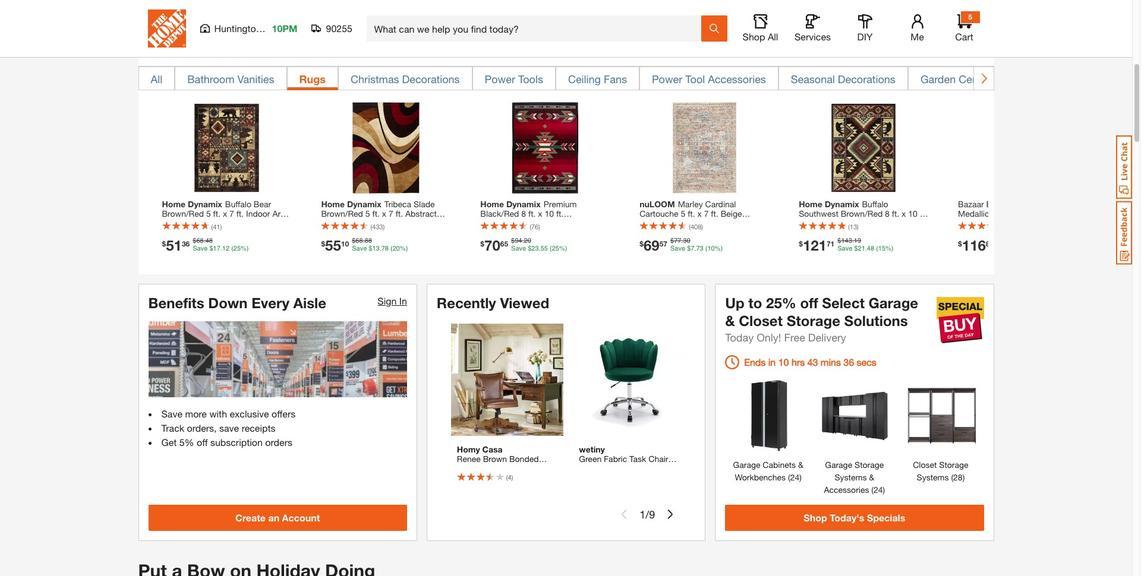 Task type: vqa. For each thing, say whether or not it's contained in the screenshot.


Task type: locate. For each thing, give the bounding box(es) containing it.
base
[[499, 483, 518, 493]]

rug inside tribeca slade brown/red 5 ft. x 7 ft. abstract area rug
[[341, 218, 356, 229]]

dynamix up the "( 13 )"
[[825, 199, 860, 210]]

0 horizontal spatial decorations
[[402, 72, 460, 85]]

area inside buffalo bear brown/red 5 ft. x 7 ft. indoor area rug
[[273, 209, 290, 219]]

indoor
[[246, 209, 270, 219], [799, 218, 823, 229]]

7 right the red/ivory
[[1067, 199, 1072, 210]]

off inside up to 25% off select garage & closet storage solutions today only! free delivery
[[801, 295, 819, 311]]

power inside power tools button
[[485, 72, 516, 85]]

1 vertical spatial chair
[[527, 474, 547, 484]]

seasonal decorations button
[[779, 66, 909, 90]]

indoor for 121
[[799, 218, 823, 229]]

5 inside buffalo bear brown/red 5 ft. x 7 ft. indoor area rug
[[206, 209, 211, 219]]

systems for closet
[[917, 473, 949, 483]]

2 25 from the left
[[552, 245, 560, 253]]

3 %) from the left
[[560, 245, 568, 253]]

. left '23'
[[522, 238, 524, 245]]

10pm
[[272, 23, 298, 34]]

1 horizontal spatial garage
[[826, 460, 853, 470]]

15
[[879, 245, 886, 253]]

36 left secs
[[844, 357, 855, 368]]

1 8 from the left
[[522, 209, 526, 219]]

save inside save more with exclusive offers track orders, save receipts get 5% off subscription orders
[[161, 408, 183, 420]]

2 home dynamix from the left
[[321, 199, 382, 210]]

chair
[[649, 454, 669, 465], [527, 474, 547, 484]]

%) for 69
[[715, 245, 723, 253]]

savings
[[186, 24, 253, 45]]

home for 70
[[481, 199, 504, 210]]

save more with exclusive offers track orders, save receipts get 5% off subscription orders
[[161, 408, 296, 448]]

143
[[842, 238, 853, 245]]

storage inside garage storage systems & accessories
[[855, 460, 884, 470]]

area right medallion
[[997, 209, 1014, 219]]

) for buffalo southwest brown/red 8 ft. x 10 ft. indoor area rug
[[858, 223, 859, 231]]

0 horizontal spatial garage
[[734, 460, 761, 470]]

( 24 ) for workbenches
[[786, 473, 802, 483]]

55 right '23'
[[541, 245, 548, 253]]

buffalo
[[225, 199, 252, 210], [863, 199, 889, 210]]

storage up ( 28 )
[[940, 460, 969, 470]]

1 horizontal spatial 13
[[850, 223, 858, 231]]

rug down premium
[[554, 218, 569, 229]]

0 horizontal spatial buffalo
[[225, 199, 252, 210]]

0 vertical spatial 36
[[182, 240, 190, 249]]

20 inside $ 70 65 $ 94 . 20 save $ 23 . 55 ( 25 %)
[[524, 238, 532, 245]]

%) right 73 at top right
[[715, 245, 723, 253]]

save inside $ 55 10 $ 68 . 88 save $ 13 . 78 ( 20 %)
[[352, 245, 367, 253]]

with up save
[[210, 408, 227, 420]]

( inside $ 70 65 $ 94 . 20 save $ 23 . 55 ( 25 %)
[[550, 245, 552, 253]]

0 horizontal spatial chair
[[527, 474, 547, 484]]

2 power from the left
[[652, 72, 683, 85]]

1 horizontal spatial accessories
[[825, 485, 870, 495]]

rug down cardinal
[[700, 218, 715, 229]]

rug up $ 55 10 $ 68 . 88 save $ 13 . 78 ( 20 %) in the left top of the page
[[341, 218, 356, 229]]

accessories right tool
[[708, 72, 766, 85]]

next arrow image
[[979, 72, 989, 84]]

down
[[208, 295, 248, 311]]

save for 51
[[193, 245, 208, 253]]

rug inside buffalo southwest brown/red 8 ft. x 10 ft. indoor area rug
[[845, 218, 860, 229]]

0 horizontal spatial &
[[726, 313, 735, 329]]

1 horizontal spatial 48
[[868, 245, 875, 253]]

home dynamix for 70
[[481, 199, 541, 210]]

%) inside $ 51 36 $ 68 . 48 save $ 17 . 12 ( 25 %)
[[241, 245, 249, 253]]

0 horizontal spatial 68
[[196, 238, 204, 245]]

1 vertical spatial &
[[799, 460, 804, 470]]

68 for 51
[[196, 238, 204, 245]]

0 horizontal spatial 48
[[206, 238, 213, 245]]

decorations inside button
[[838, 72, 896, 85]]

home dynamix up the "( 13 )"
[[799, 199, 860, 210]]

1 horizontal spatial brown/red
[[321, 209, 363, 219]]

3 dynamix from the left
[[507, 199, 541, 210]]

. down the ( 41 )
[[220, 245, 222, 253]]

( inside $ 51 36 $ 68 . 48 save $ 17 . 12 ( 25 %)
[[231, 245, 234, 253]]

x inside the bazaar emy red/ivory 5 ft. x 7 ft. medallion area rug
[[1060, 199, 1065, 210]]

& inside garage cabinets & workbenches
[[799, 460, 804, 470]]

%) inside $ 121 71 $ 143 . 19 save $ 21 . 48 ( 15 %)
[[886, 245, 894, 253]]

christmas decorations
[[351, 72, 460, 85]]

1 power from the left
[[485, 72, 516, 85]]

1 decorations from the left
[[402, 72, 460, 85]]

4 dynamix from the left
[[825, 199, 860, 210]]

garage inside up to 25% off select garage & closet storage solutions today only! free delivery
[[869, 295, 919, 311]]

$ 116 82
[[959, 238, 994, 254]]

ceiling fans button
[[556, 66, 640, 90]]

brown/red for 121
[[841, 209, 883, 219]]

24 up shop today's specials
[[874, 485, 883, 495]]

huntington park
[[214, 23, 283, 34]]

24 for garage storage systems & accessories
[[874, 485, 883, 495]]

buffalo left bear at top
[[225, 199, 252, 210]]

1 horizontal spatial 20
[[524, 238, 532, 245]]

1 horizontal spatial buffalo
[[863, 199, 889, 210]]

5 right cartouche in the right of the page
[[681, 209, 686, 219]]

1 horizontal spatial power
[[652, 72, 683, 85]]

home up 121
[[799, 199, 823, 210]]

0 horizontal spatial systems
[[835, 473, 867, 483]]

0 horizontal spatial 55
[[325, 238, 341, 254]]

accessories up shop today's specials
[[825, 485, 870, 495]]

garage up solutions
[[869, 295, 919, 311]]

0 vertical spatial chair
[[649, 454, 669, 465]]

& inside up to 25% off select garage & closet storage solutions today only! free delivery
[[726, 313, 735, 329]]

1 horizontal spatial closet
[[914, 460, 937, 470]]

x inside marley cardinal cartouche 5 ft. x 7 ft. beige traditional area rug
[[698, 209, 702, 219]]

tribeca slade brown/red 5 ft. x 7 ft. abstract area rug
[[321, 199, 437, 229]]

area for tribeca slade brown/red 5 ft. x 7 ft. abstract area rug
[[321, 218, 338, 229]]

4 home dynamix from the left
[[799, 199, 860, 210]]

20 right 94 at left
[[524, 238, 532, 245]]

1 horizontal spatial off
[[801, 295, 819, 311]]

fans
[[604, 72, 627, 85]]

off inside save more with exclusive offers track orders, save receipts get 5% off subscription orders
[[197, 437, 208, 448]]

$
[[193, 238, 196, 245], [352, 238, 356, 245], [511, 238, 515, 245], [671, 238, 674, 245], [838, 238, 842, 245], [162, 240, 166, 249], [321, 240, 325, 249], [481, 240, 485, 249], [640, 240, 644, 249], [799, 240, 803, 249], [959, 240, 963, 249], [210, 245, 213, 253], [369, 245, 373, 253], [528, 245, 532, 253], [688, 245, 691, 253], [855, 245, 858, 253]]

7 for 51
[[230, 209, 234, 219]]

with
[[210, 408, 227, 420], [457, 483, 473, 493]]

4 home from the left
[[799, 199, 823, 210]]

1 vertical spatial accessories
[[825, 485, 870, 495]]

power inside power tool accessories button
[[652, 72, 683, 85]]

%) inside $ 70 65 $ 94 . 20 save $ 23 . 55 ( 25 %)
[[560, 245, 568, 253]]

decorations inside "button"
[[402, 72, 460, 85]]

systems for garage
[[835, 473, 867, 483]]

.
[[204, 238, 206, 245], [363, 238, 365, 245], [522, 238, 524, 245], [682, 238, 684, 245], [853, 238, 854, 245], [220, 245, 222, 253], [380, 245, 382, 253], [539, 245, 541, 253], [695, 245, 697, 253], [866, 245, 868, 253]]

. right 57
[[682, 238, 684, 245]]

garage inside garage cabinets & workbenches
[[734, 460, 761, 470]]

home for 121
[[799, 199, 823, 210]]

1 vertical spatial with
[[457, 483, 473, 493]]

9
[[649, 509, 655, 522]]

save inside $ 51 36 $ 68 . 48 save $ 17 . 12 ( 25 %)
[[193, 245, 208, 253]]

%) right 78
[[400, 245, 408, 253]]

0 horizontal spatial with
[[210, 408, 227, 420]]

408
[[691, 223, 702, 231]]

traditional
[[640, 218, 678, 229]]

1 horizontal spatial 24
[[874, 485, 883, 495]]

an
[[268, 512, 280, 524]]

create an account
[[236, 512, 320, 524]]

the home depot logo image
[[148, 10, 186, 48]]

1 vertical spatial 24
[[874, 485, 883, 495]]

up
[[726, 295, 745, 311]]

48 right 21
[[868, 245, 875, 253]]

10 inside premium black/red 8 ft. x 10 ft. southwestern area rug
[[545, 209, 554, 219]]

home for 55
[[321, 199, 345, 210]]

%) right 21
[[886, 245, 894, 253]]

0 vertical spatial closet
[[739, 313, 783, 329]]

shop today's specials link
[[726, 505, 984, 532]]

1 horizontal spatial with
[[457, 483, 473, 493]]

rug inside buffalo bear brown/red 5 ft. x 7 ft. indoor area rug
[[162, 218, 177, 229]]

decorations
[[402, 72, 460, 85], [838, 72, 896, 85]]

24 down cabinets
[[791, 473, 800, 483]]

indoor inside buffalo southwest brown/red 8 ft. x 10 ft. indoor area rug
[[799, 218, 823, 229]]

power for power tools
[[485, 72, 516, 85]]

0 vertical spatial all
[[768, 31, 779, 42]]

%) right '23'
[[560, 245, 568, 253]]

1 horizontal spatial 55
[[541, 245, 548, 253]]

1 horizontal spatial ( 24 )
[[870, 485, 886, 495]]

8 inside buffalo southwest brown/red 8 ft. x 10 ft. indoor area rug
[[886, 209, 890, 219]]

25 inside $ 70 65 $ 94 . 20 save $ 23 . 55 ( 25 %)
[[552, 245, 560, 253]]

3 home from the left
[[481, 199, 504, 210]]

25 right 12
[[234, 245, 241, 253]]

buffalo up 15
[[863, 199, 889, 210]]

57
[[660, 240, 668, 249]]

save right 57
[[671, 245, 686, 253]]

home dynamix up '41'
[[162, 199, 222, 210]]

brown/red
[[162, 209, 204, 219], [321, 209, 363, 219], [841, 209, 883, 219]]

1 horizontal spatial decorations
[[838, 72, 896, 85]]

rug for bazaar emy red/ivory 5 ft. x 7 ft. medallion area rug
[[1016, 209, 1031, 219]]

& down up
[[726, 313, 735, 329]]

x inside tribeca slade brown/red 5 ft. x 7 ft. abstract area rug
[[382, 209, 387, 219]]

%)
[[241, 245, 249, 253], [400, 245, 408, 253], [560, 245, 568, 253], [715, 245, 723, 253], [886, 245, 894, 253]]

5 right the red/ivory
[[1044, 199, 1048, 210]]

power left tools
[[485, 72, 516, 85]]

68 for 55
[[356, 238, 363, 245]]

2 systems from the left
[[917, 473, 949, 483]]

71
[[827, 240, 835, 249]]

0 vertical spatial ( 24 )
[[786, 473, 802, 483]]

workbenches
[[735, 473, 786, 483]]

brown/red inside buffalo bear brown/red 5 ft. x 7 ft. indoor area rug
[[162, 209, 204, 219]]

all right 'shop'
[[768, 31, 779, 42]]

area inside tribeca slade brown/red 5 ft. x 7 ft. abstract area rug
[[321, 218, 338, 229]]

13 left 78
[[373, 245, 380, 253]]

task inside homy casa renee brown bonded leather upholstered swivel office task chair with wood base
[[508, 474, 525, 484]]

x for 51
[[223, 209, 227, 219]]

rug up 143
[[845, 218, 860, 229]]

save left 17
[[193, 245, 208, 253]]

36 left 17
[[182, 240, 190, 249]]

0 horizontal spatial closet
[[739, 313, 783, 329]]

1 buffalo from the left
[[225, 199, 252, 210]]

chair down the bonded in the left bottom of the page
[[527, 474, 547, 484]]

indoor inside buffalo bear brown/red 5 ft. x 7 ft. indoor area rug
[[246, 209, 270, 219]]

bazaar emy red/ivory 5 ft. x 7 ft. medallion area rug
[[959, 199, 1081, 219]]

brown/red up 51
[[162, 209, 204, 219]]

10 inside $ 55 10 $ 68 . 88 save $ 13 . 78 ( 20 %)
[[341, 240, 349, 249]]

garage down "garage storage systems & accessories product image"
[[826, 460, 853, 470]]

1 horizontal spatial systems
[[917, 473, 949, 483]]

all down the top
[[151, 72, 162, 85]]

55 inside $ 70 65 $ 94 . 20 save $ 23 . 55 ( 25 %)
[[541, 245, 548, 253]]

1 horizontal spatial all
[[768, 31, 779, 42]]

0 horizontal spatial storage
[[787, 313, 841, 329]]

7 inside marley cardinal cartouche 5 ft. x 7 ft. beige traditional area rug
[[704, 209, 709, 219]]

decorations for seasonal decorations
[[838, 72, 896, 85]]

0 vertical spatial accessories
[[708, 72, 766, 85]]

20 right 78
[[393, 245, 400, 253]]

48 inside $ 121 71 $ 143 . 19 save $ 21 . 48 ( 15 %)
[[868, 245, 875, 253]]

2 decorations from the left
[[838, 72, 896, 85]]

1 vertical spatial 13
[[373, 245, 380, 253]]

x for 55
[[382, 209, 387, 219]]

save inside $ 121 71 $ 143 . 19 save $ 21 . 48 ( 15 %)
[[838, 245, 853, 253]]

garage inside garage storage systems & accessories
[[826, 460, 853, 470]]

save left 19
[[838, 245, 853, 253]]

0 horizontal spatial power
[[485, 72, 516, 85]]

bathroom vanities button
[[175, 66, 287, 90]]

0 vertical spatial with
[[210, 408, 227, 420]]

1 dynamix from the left
[[188, 199, 222, 210]]

&
[[726, 313, 735, 329], [799, 460, 804, 470], [870, 473, 875, 483]]

0 horizontal spatial ( 24 )
[[786, 473, 802, 483]]

2 buffalo from the left
[[863, 199, 889, 210]]

1 horizontal spatial 36
[[844, 357, 855, 368]]

systems inside garage storage systems & accessories
[[835, 473, 867, 483]]

25 inside $ 51 36 $ 68 . 48 save $ 17 . 12 ( 25 %)
[[234, 245, 241, 253]]

ceiling
[[568, 72, 601, 85]]

with down leather
[[457, 483, 473, 493]]

7 inside tribeca slade brown/red 5 ft. x 7 ft. abstract area rug
[[389, 209, 394, 219]]

dynamix up the ( 41 )
[[188, 199, 222, 210]]

off down orders,
[[197, 437, 208, 448]]

( 24 ) up shop today's specials
[[870, 485, 886, 495]]

5 up $ 51 36 $ 68 . 48 save $ 17 . 12 ( 25 %)
[[206, 209, 211, 219]]

1 %) from the left
[[241, 245, 249, 253]]

dynamix up ( 76 )
[[507, 199, 541, 210]]

2 vertical spatial &
[[870, 473, 875, 483]]

closet inside closet storage systems
[[914, 460, 937, 470]]

( 24 ) for &
[[870, 485, 886, 495]]

bear
[[254, 199, 271, 210]]

buffalo inside buffalo bear brown/red 5 ft. x 7 ft. indoor area rug
[[225, 199, 252, 210]]

brown/red for 51
[[162, 209, 204, 219]]

decorations right christmas
[[402, 72, 460, 85]]

2 dynamix from the left
[[347, 199, 382, 210]]

area
[[273, 209, 290, 219], [997, 209, 1014, 219], [321, 218, 338, 229], [535, 218, 552, 229], [681, 218, 698, 229], [826, 218, 843, 229]]

4 %) from the left
[[715, 245, 723, 253]]

0 horizontal spatial task
[[508, 474, 525, 484]]

rug for buffalo southwest brown/red 8 ft. x 10 ft. indoor area rug
[[845, 218, 860, 229]]

8 inside premium black/red 8 ft. x 10 ft. southwestern area rug
[[522, 209, 526, 219]]

2 68 from the left
[[356, 238, 363, 245]]

%) right 12
[[241, 245, 249, 253]]

off right 25%
[[801, 295, 819, 311]]

save for 55
[[352, 245, 367, 253]]

area for buffalo bear brown/red 5 ft. x 7 ft. indoor area rug
[[273, 209, 290, 219]]

( 24 )
[[786, 473, 802, 483], [870, 485, 886, 495]]

. down ( 76 )
[[539, 245, 541, 253]]

1 brown/red from the left
[[162, 209, 204, 219]]

storage inside closet storage systems
[[940, 460, 969, 470]]

closet down the closet storage systems product image
[[914, 460, 937, 470]]

systems inside closet storage systems
[[917, 473, 949, 483]]

buffalo inside buffalo southwest brown/red 8 ft. x 10 ft. indoor area rug
[[863, 199, 889, 210]]

area up 30
[[681, 218, 698, 229]]

( 24 ) down cabinets
[[786, 473, 802, 483]]

save left 78
[[352, 245, 367, 253]]

0 horizontal spatial 25
[[234, 245, 241, 253]]

5 inside marley cardinal cartouche 5 ft. x 7 ft. beige traditional area rug
[[681, 209, 686, 219]]

0 horizontal spatial 24
[[791, 473, 800, 483]]

3 brown/red from the left
[[841, 209, 883, 219]]

dynamix for 55
[[347, 199, 382, 210]]

68 inside $ 55 10 $ 68 . 88 save $ 13 . 78 ( 20 %)
[[356, 238, 363, 245]]

0 horizontal spatial 20
[[393, 245, 400, 253]]

1 vertical spatial off
[[197, 437, 208, 448]]

25 right '23'
[[552, 245, 560, 253]]

power left tool
[[652, 72, 683, 85]]

recently viewed
[[437, 295, 550, 311]]

me button
[[899, 14, 937, 43]]

1 25 from the left
[[234, 245, 241, 253]]

1 systems from the left
[[835, 473, 867, 483]]

0 horizontal spatial 36
[[182, 240, 190, 249]]

7 inside buffalo bear brown/red 5 ft. x 7 ft. indoor area rug
[[230, 209, 234, 219]]

garage storage systems & accessories
[[825, 460, 884, 495]]

systems left the 28
[[917, 473, 949, 483]]

1 horizontal spatial task
[[630, 454, 647, 465]]

$ 51 36 $ 68 . 48 save $ 17 . 12 ( 25 %)
[[162, 238, 249, 254]]

1 horizontal spatial storage
[[855, 460, 884, 470]]

1 vertical spatial ( 24 )
[[870, 485, 886, 495]]

rugs
[[299, 72, 326, 85]]

) for tribeca slade brown/red 5 ft. x 7 ft. abstract area rug
[[383, 223, 385, 231]]

0 vertical spatial task
[[630, 454, 647, 465]]

25%
[[767, 295, 797, 311]]

shop all
[[743, 31, 779, 42]]

1 horizontal spatial 68
[[356, 238, 363, 245]]

68
[[196, 238, 204, 245], [356, 238, 363, 245]]

brown/red up $ 55 10 $ 68 . 88 save $ 13 . 78 ( 20 %) in the left top of the page
[[321, 209, 363, 219]]

all
[[768, 31, 779, 42], [151, 72, 162, 85]]

41
[[213, 223, 220, 231]]

1 home dynamix from the left
[[162, 199, 222, 210]]

create
[[236, 512, 266, 524]]

48 inside $ 51 36 $ 68 . 48 save $ 17 . 12 ( 25 %)
[[206, 238, 213, 245]]

)
[[220, 223, 222, 231], [383, 223, 385, 231], [539, 223, 541, 231], [702, 223, 703, 231], [858, 223, 859, 231], [800, 473, 802, 483], [963, 473, 965, 483], [512, 474, 513, 482], [883, 485, 886, 495]]

1 horizontal spatial 25
[[552, 245, 560, 253]]

1 home from the left
[[162, 199, 186, 210]]

area down premium
[[535, 218, 552, 229]]

& up shop today's specials
[[870, 473, 875, 483]]

off
[[801, 295, 819, 311], [197, 437, 208, 448]]

buffalo for 51
[[225, 199, 252, 210]]

51
[[166, 238, 182, 254]]

next slide image
[[666, 510, 676, 520]]

7 left 73 at top right
[[691, 245, 695, 253]]

account
[[282, 512, 320, 524]]

buffalo southwest brown/red 8 ft. x 10 ft. indoor area rug
[[799, 199, 928, 229]]

shop
[[743, 31, 766, 42]]

decorations down diy on the right of the page
[[838, 72, 896, 85]]

1 vertical spatial task
[[508, 474, 525, 484]]

1 / 9
[[640, 509, 655, 522]]

home up 51
[[162, 199, 186, 210]]

0 horizontal spatial all
[[151, 72, 162, 85]]

save inside $ 70 65 $ 94 . 20 save $ 23 . 55 ( 25 %)
[[511, 245, 526, 253]]

7 inside $ 69 57 $ 77 . 30 save $ 7 . 73 ( 10 %)
[[691, 245, 695, 253]]

2 brown/red from the left
[[321, 209, 363, 219]]

with inside homy casa renee brown bonded leather upholstered swivel office task chair with wood base
[[457, 483, 473, 493]]

) for premium black/red 8 ft. x 10 ft. southwestern area rug
[[539, 223, 541, 231]]

. left 21
[[853, 238, 854, 245]]

. right 88
[[380, 245, 382, 253]]

rug up 51
[[162, 218, 177, 229]]

0 horizontal spatial accessories
[[708, 72, 766, 85]]

area inside the bazaar emy red/ivory 5 ft. x 7 ft. medallion area rug
[[997, 209, 1014, 219]]

3 home dynamix from the left
[[481, 199, 541, 210]]

up to 25% off select garage & closet storage solutions today only! free delivery
[[726, 295, 919, 344]]

1 vertical spatial closet
[[914, 460, 937, 470]]

0 horizontal spatial brown/red
[[162, 209, 204, 219]]

buffalo southwest brown/red 8 ft. x 10 ft. indoor area rug image
[[818, 102, 910, 194]]

8 up 15
[[886, 209, 890, 219]]

0 vertical spatial 13
[[850, 223, 858, 231]]

0 horizontal spatial off
[[197, 437, 208, 448]]

garage up workbenches
[[734, 460, 761, 470]]

rug right emy
[[1016, 209, 1031, 219]]

area inside buffalo southwest brown/red 8 ft. x 10 ft. indoor area rug
[[826, 218, 843, 229]]

5 inside the bazaar emy red/ivory 5 ft. x 7 ft. medallion area rug
[[1044, 199, 1048, 210]]

68 inside $ 51 36 $ 68 . 48 save $ 17 . 12 ( 25 %)
[[196, 238, 204, 245]]

rug for tribeca slade brown/red 5 ft. x 7 ft. abstract area rug
[[341, 218, 356, 229]]

x inside buffalo southwest brown/red 8 ft. x 10 ft. indoor area rug
[[902, 209, 907, 219]]

red/ivory
[[1006, 199, 1041, 210]]

36
[[182, 240, 190, 249], [844, 357, 855, 368]]

2 8 from the left
[[886, 209, 890, 219]]

chair right the arms
[[649, 454, 669, 465]]

( inside $ 69 57 $ 77 . 30 save $ 7 . 73 ( 10 %)
[[706, 245, 708, 253]]

home dynamix for 55
[[321, 199, 382, 210]]

0 vertical spatial off
[[801, 295, 819, 311]]

2 %) from the left
[[400, 245, 408, 253]]

48 left 17
[[206, 238, 213, 245]]

secs
[[857, 357, 877, 368]]

cabinets
[[763, 460, 796, 470]]

5 %) from the left
[[886, 245, 894, 253]]

brown/red inside tribeca slade brown/red 5 ft. x 7 ft. abstract area rug
[[321, 209, 363, 219]]

5 up cart
[[969, 12, 973, 21]]

0 horizontal spatial 8
[[522, 209, 526, 219]]

x inside buffalo bear brown/red 5 ft. x 7 ft. indoor area rug
[[223, 209, 227, 219]]

save inside $ 69 57 $ 77 . 30 save $ 7 . 73 ( 10 %)
[[671, 245, 686, 253]]

2 horizontal spatial brown/red
[[841, 209, 883, 219]]

69
[[644, 238, 660, 254]]

. right 30
[[695, 245, 697, 253]]

( 41 )
[[211, 223, 222, 231]]

7 left bear at top
[[230, 209, 234, 219]]

1 68 from the left
[[196, 238, 204, 245]]

home
[[162, 199, 186, 210], [321, 199, 345, 210], [481, 199, 504, 210], [799, 199, 823, 210]]

1 horizontal spatial 8
[[886, 209, 890, 219]]

1 horizontal spatial indoor
[[799, 218, 823, 229]]

brown/red inside buffalo southwest brown/red 8 ft. x 10 ft. indoor area rug
[[841, 209, 883, 219]]

area for bazaar emy red/ivory 5 ft. x 7 ft. medallion area rug
[[997, 209, 1014, 219]]

closet up today only!
[[739, 313, 783, 329]]

0 vertical spatial &
[[726, 313, 735, 329]]

5 up 88
[[366, 209, 370, 219]]

casa
[[483, 445, 503, 455]]

dynamix up the 433
[[347, 199, 382, 210]]

systems up shop today's specials
[[835, 473, 867, 483]]

southwest
[[799, 209, 839, 219]]

0 horizontal spatial indoor
[[246, 209, 270, 219]]

home dynamix up the 433
[[321, 199, 382, 210]]

7 left 'abstract'
[[389, 209, 394, 219]]

%) inside $ 55 10 $ 68 . 88 save $ 13 . 78 ( 20 %)
[[400, 245, 408, 253]]

2 home from the left
[[321, 199, 345, 210]]

7
[[1067, 199, 1072, 210], [230, 209, 234, 219], [389, 209, 394, 219], [704, 209, 709, 219], [691, 245, 695, 253]]

1 horizontal spatial chair
[[649, 454, 669, 465]]

90255 button
[[312, 23, 353, 34]]

save for 70
[[511, 245, 526, 253]]

8 right black/red
[[522, 209, 526, 219]]

5 for 51
[[206, 209, 211, 219]]

rug inside the bazaar emy red/ivory 5 ft. x 7 ft. medallion area rug
[[1016, 209, 1031, 219]]

home up $ 55 10 $ 68 . 88 save $ 13 . 78 ( 20 %) in the left top of the page
[[321, 199, 345, 210]]

0 horizontal spatial 13
[[373, 245, 380, 253]]

garage storage systems & accessories product image image
[[818, 379, 892, 453]]

storage inside up to 25% off select garage & closet storage solutions today only! free delivery
[[787, 313, 841, 329]]

(
[[211, 223, 213, 231], [371, 223, 372, 231], [530, 223, 532, 231], [689, 223, 691, 231], [849, 223, 850, 231], [231, 245, 234, 253], [391, 245, 393, 253], [550, 245, 552, 253], [706, 245, 708, 253], [877, 245, 879, 253], [789, 473, 791, 483], [952, 473, 954, 483], [507, 474, 508, 482], [872, 485, 874, 495]]

& inside garage storage systems & accessories
[[870, 473, 875, 483]]

0 vertical spatial 24
[[791, 473, 800, 483]]

68 left 17
[[196, 238, 204, 245]]

slade
[[414, 199, 435, 210]]

storage down "garage storage systems & accessories product image"
[[855, 460, 884, 470]]

2 horizontal spatial &
[[870, 473, 875, 483]]

1 horizontal spatial &
[[799, 460, 804, 470]]

. left 78
[[363, 238, 365, 245]]

brown/red up the "( 13 )"
[[841, 209, 883, 219]]

power tool accessories
[[652, 72, 766, 85]]

area up $ 55 10 $ 68 . 88 save $ 13 . 78 ( 20 %) in the left top of the page
[[321, 218, 338, 229]]

accessories inside button
[[708, 72, 766, 85]]

save up the track
[[161, 408, 183, 420]]

2 horizontal spatial garage
[[869, 295, 919, 311]]

home for 51
[[162, 199, 186, 210]]

cartouche
[[640, 209, 679, 219]]

) for renee brown bonded leather upholstered swivel office task chair with wood base
[[512, 474, 513, 482]]

$ inside the $ 116 82
[[959, 240, 963, 249]]

13 up 19
[[850, 223, 858, 231]]

7 right marley
[[704, 209, 709, 219]]

tribeca
[[385, 199, 412, 210]]

save right 65
[[511, 245, 526, 253]]

2 horizontal spatial storage
[[940, 460, 969, 470]]

%) inside $ 69 57 $ 77 . 30 save $ 7 . 73 ( 10 %)
[[715, 245, 723, 253]]

5 inside tribeca slade brown/red 5 ft. x 7 ft. abstract area rug
[[366, 209, 370, 219]]

55 left 88
[[325, 238, 341, 254]]



Task type: describe. For each thing, give the bounding box(es) containing it.
special buy logo image
[[937, 297, 984, 344]]

upholstered
[[488, 464, 533, 474]]

buffalo bear brown/red 5 ft. x 7 ft. indoor area rug
[[162, 199, 290, 229]]

emy
[[987, 199, 1003, 210]]

1
[[640, 509, 646, 522]]

garden center
[[921, 72, 991, 85]]

save for 69
[[671, 245, 686, 253]]

. right 19
[[866, 245, 868, 253]]

25 for 70
[[552, 245, 560, 253]]

brown/red for 55
[[321, 209, 363, 219]]

20 inside $ 55 10 $ 68 . 88 save $ 13 . 78 ( 20 %)
[[393, 245, 400, 253]]

7 for 55
[[389, 209, 394, 219]]

10 inside $ 69 57 $ 77 . 30 save $ 7 . 73 ( 10 %)
[[708, 245, 715, 253]]

area for buffalo southwest brown/red 8 ft. x 10 ft. indoor area rug
[[826, 218, 843, 229]]

( inside $ 121 71 $ 143 . 19 save $ 21 . 48 ( 15 %)
[[877, 245, 879, 253]]

77
[[674, 238, 682, 245]]

1 vertical spatial 36
[[844, 357, 855, 368]]

chair inside homy casa renee brown bonded leather upholstered swivel office task chair with wood base
[[527, 474, 547, 484]]

viewed
[[500, 295, 550, 311]]

bazaar emy red/ivory 5 ft. x 7 ft. medallion area rug image
[[978, 102, 1069, 194]]

rug inside marley cardinal cartouche 5 ft. x 7 ft. beige traditional area rug
[[700, 218, 715, 229]]

home dynamix for 121
[[799, 199, 860, 210]]

arms
[[609, 464, 629, 474]]

garden
[[921, 72, 956, 85]]

x for 121
[[902, 209, 907, 219]]

medallion
[[959, 209, 995, 219]]

marley cardinal cartouche 5 ft. x 7 ft. beige traditional area rug
[[640, 199, 742, 229]]

73
[[697, 245, 704, 253]]

24 for garage cabinets & workbenches
[[791, 473, 800, 483]]

feedback link image
[[1117, 201, 1133, 265]]

in
[[769, 357, 776, 368]]

track
[[161, 423, 184, 434]]

for
[[258, 24, 281, 45]]

with inside save more with exclusive offers track orders, save receipts get 5% off subscription orders
[[210, 408, 227, 420]]

( 4 )
[[507, 474, 513, 482]]

x inside premium black/red 8 ft. x 10 ft. southwestern area rug
[[538, 209, 543, 219]]

4
[[508, 474, 512, 482]]

43
[[808, 357, 819, 368]]

13 inside $ 55 10 $ 68 . 88 save $ 13 . 78 ( 20 %)
[[373, 245, 380, 253]]

tribeca slade brown/red 5 ft. x 7 ft. abstract area rug image
[[340, 102, 432, 194]]

1 vertical spatial all
[[151, 72, 162, 85]]

top
[[150, 24, 181, 45]]

65
[[501, 240, 509, 249]]

121
[[803, 238, 827, 254]]

aisle
[[293, 295, 327, 311]]

save for 121
[[838, 245, 853, 253]]

premium black/red 8 ft. x 10 ft. southwestern area rug image
[[500, 102, 591, 194]]

sign in link
[[378, 295, 407, 307]]

( 13 )
[[849, 223, 859, 231]]

solutions
[[845, 313, 909, 329]]

without
[[579, 464, 607, 474]]

nuloom
[[640, 199, 675, 210]]

bazaar emy red/ivory 5 ft. x 7 ft. medallion area rug link
[[959, 199, 1088, 219]]

renee
[[457, 454, 481, 465]]

seasonal
[[791, 72, 835, 85]]

green
[[579, 454, 602, 465]]

area inside marley cardinal cartouche 5 ft. x 7 ft. beige traditional area rug
[[681, 218, 698, 229]]

12
[[222, 245, 230, 253]]

in
[[399, 295, 407, 307]]

( inside $ 55 10 $ 68 . 88 save $ 13 . 78 ( 20 %)
[[391, 245, 393, 253]]

southwestern
[[481, 218, 532, 229]]

garden center button
[[909, 66, 1004, 90]]

accessories inside garage storage systems & accessories
[[825, 485, 870, 495]]

top savings for you
[[150, 24, 318, 45]]

wood
[[475, 483, 497, 493]]

7 for 69
[[704, 209, 709, 219]]

garage cabinets & workbenches
[[734, 460, 804, 483]]

chair inside wetiny green fabric task chair without arms
[[649, 454, 669, 465]]

garage cabinets & workbenches product image image
[[732, 379, 806, 453]]

rugs button
[[287, 66, 338, 90]]

closet inside up to 25% off select garage & closet storage solutions today only! free delivery
[[739, 313, 783, 329]]

swivel
[[457, 474, 481, 484]]

%) for 121
[[886, 245, 894, 253]]

rug for buffalo bear brown/red 5 ft. x 7 ft. indoor area rug
[[162, 218, 177, 229]]

5 inside cart 5
[[969, 12, 973, 21]]

closet storage systems product image image
[[904, 379, 978, 453]]

sign
[[378, 295, 397, 307]]

shop today's specials
[[804, 512, 906, 524]]

23
[[532, 245, 539, 253]]

you
[[286, 24, 318, 45]]

bazaar
[[959, 199, 985, 210]]

beige
[[721, 209, 742, 219]]

) for buffalo bear brown/red 5 ft. x 7 ft. indoor area rug
[[220, 223, 222, 231]]

benefits
[[148, 295, 204, 311]]

marley cardinal cartouche 5 ft. x 7 ft. beige traditional area rug image
[[659, 102, 751, 194]]

$ 55 10 $ 68 . 88 save $ 13 . 78 ( 20 %)
[[321, 238, 408, 254]]

free delivery
[[785, 331, 847, 344]]

task inside wetiny green fabric task chair without arms
[[630, 454, 647, 465]]

( 408 )
[[689, 223, 703, 231]]

diy button
[[847, 14, 885, 43]]

garage for garage cabinets & workbenches
[[734, 460, 761, 470]]

indoor for 51
[[246, 209, 270, 219]]

) for marley cardinal cartouche 5 ft. x 7 ft. beige traditional area rug
[[702, 223, 703, 231]]

5 for 55
[[366, 209, 370, 219]]

power for power tool accessories
[[652, 72, 683, 85]]

buffalo bear brown/red 5 ft. x 7 ft. indoor area rug image
[[181, 102, 273, 194]]

rug inside premium black/red 8 ft. x 10 ft. southwestern area rug
[[554, 218, 569, 229]]

What can we help you find today? search field
[[374, 16, 701, 41]]

cardinal
[[706, 199, 736, 210]]

decorations for christmas decorations
[[402, 72, 460, 85]]

wetiny green fabric task chair without arms
[[579, 445, 669, 474]]

garage for garage storage systems & accessories
[[826, 460, 853, 470]]

25 for 51
[[234, 245, 241, 253]]

vanities
[[238, 72, 274, 85]]

$ 121 71 $ 143 . 19 save $ 21 . 48 ( 15 %)
[[799, 238, 894, 254]]

get
[[161, 437, 177, 448]]

renee brown bonded leather upholstered swivel office task chair with wood base image
[[451, 324, 564, 437]]

hrs
[[792, 357, 805, 368]]

. left 17
[[204, 238, 206, 245]]

%) for 55
[[400, 245, 408, 253]]

sign in
[[378, 295, 407, 307]]

7 inside the bazaar emy red/ivory 5 ft. x 7 ft. medallion area rug
[[1067, 199, 1072, 210]]

area inside premium black/red 8 ft. x 10 ft. southwestern area rug
[[535, 218, 552, 229]]

services
[[795, 31, 831, 42]]

$ 70 65 $ 94 . 20 save $ 23 . 55 ( 25 %)
[[481, 238, 568, 254]]

homy casa renee brown bonded leather upholstered swivel office task chair with wood base
[[457, 445, 547, 493]]

office
[[484, 474, 505, 484]]

marley
[[678, 199, 703, 210]]

orders
[[265, 437, 293, 448]]

storage for closet storage systems
[[940, 460, 969, 470]]

me
[[911, 31, 925, 42]]

( 28 )
[[949, 473, 965, 483]]

19
[[854, 238, 862, 245]]

select
[[823, 295, 865, 311]]

10 inside buffalo southwest brown/red 8 ft. x 10 ft. indoor area rug
[[909, 209, 918, 219]]

sign in card banner image
[[148, 322, 407, 398]]

to
[[749, 295, 763, 311]]

live chat image
[[1117, 136, 1133, 199]]

this is the first slide image
[[620, 510, 629, 520]]

center
[[959, 72, 991, 85]]

storage for garage storage systems & accessories
[[855, 460, 884, 470]]

%) for 70
[[560, 245, 568, 253]]

5 for 69
[[681, 209, 686, 219]]

buffalo for 121
[[863, 199, 889, 210]]

x for 69
[[698, 209, 702, 219]]

shop all button
[[742, 14, 780, 43]]

ends
[[745, 357, 766, 368]]

bathroom
[[187, 72, 235, 85]]

bonded
[[510, 454, 539, 465]]

dynamix for 121
[[825, 199, 860, 210]]

dynamix for 51
[[188, 199, 222, 210]]

dynamix for 70
[[507, 199, 541, 210]]

receipts
[[242, 423, 276, 434]]

36 inside $ 51 36 $ 68 . 48 save $ 17 . 12 ( 25 %)
[[182, 240, 190, 249]]

green fabric task chair without arms image
[[573, 324, 686, 437]]

%) for 51
[[241, 245, 249, 253]]

orders,
[[187, 423, 217, 434]]

433
[[372, 223, 383, 231]]

closet storage systems
[[914, 460, 969, 483]]

home dynamix for 51
[[162, 199, 222, 210]]

save
[[219, 423, 239, 434]]

park
[[264, 23, 283, 34]]

huntington
[[214, 23, 261, 34]]



